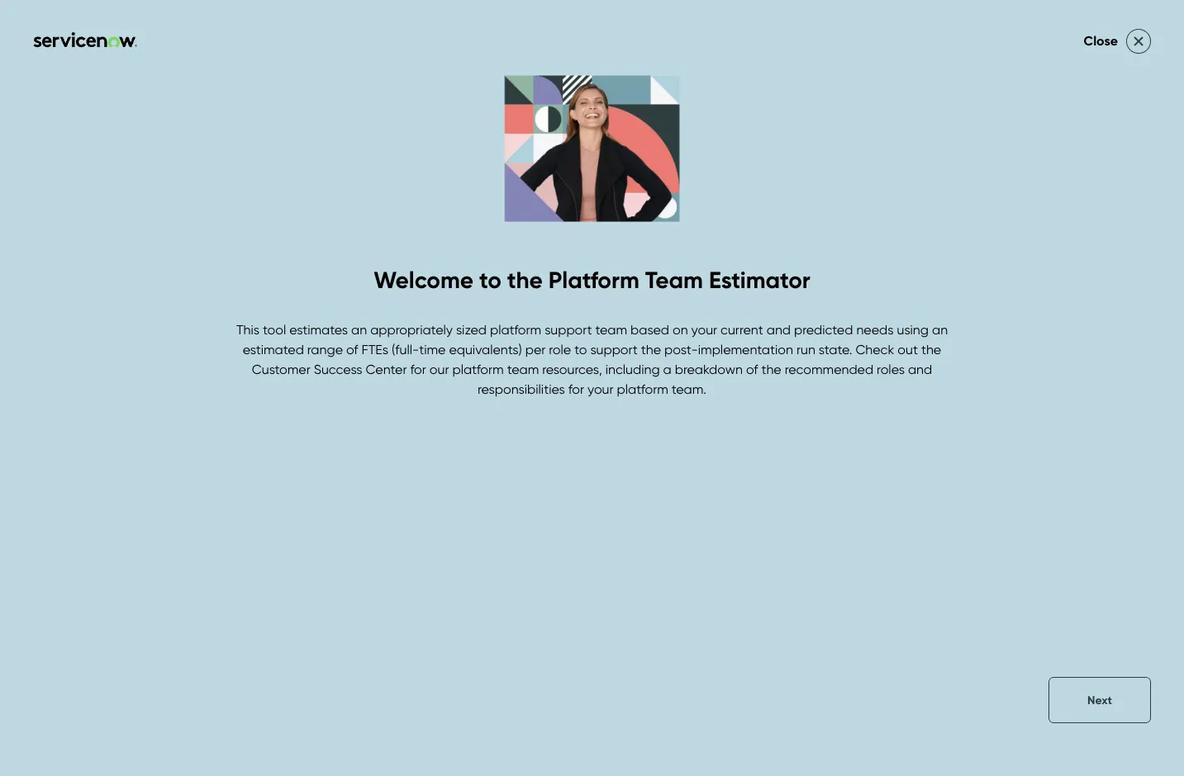 Task type: describe. For each thing, give the bounding box(es) containing it.
1 horizontal spatial team
[[596, 322, 627, 338]]

roles
[[877, 362, 905, 378]]

platform inside servicenow platform tea
[[955, 181, 1111, 230]]

responsibilities
[[478, 381, 565, 397]]

including
[[606, 362, 660, 378]]

to inside the this tool estimates an appropriately sized platform support team based on your current and predicted needs using an estimated range of ftes (full-time equivalents) per role to support the post-implementation run state. check out the customer success center for our platform team resources, including a breakdown of the recommended roles and responsibilities for your platform team.
[[575, 342, 587, 358]]

the up per
[[507, 266, 543, 295]]

webinars
[[536, 69, 593, 85]]

maintains,
[[1007, 310, 1069, 326]]

your servicenow® platform team establishes, maintains, and extends servic
[[729, 310, 1184, 366]]

close
[[1084, 33, 1118, 49]]

estimated
[[243, 342, 304, 358]]

servicenow®
[[759, 310, 840, 326]]

servicenow platform tea
[[729, 181, 1184, 282]]

ftes
[[362, 342, 389, 358]]

on
[[673, 322, 688, 338]]

servicenow
[[729, 181, 945, 230]]

based
[[631, 322, 670, 338]]

1 vertical spatial for
[[568, 381, 584, 397]]

run
[[797, 342, 816, 358]]

the down based
[[641, 342, 661, 358]]

events and webinars
[[466, 69, 593, 85]]

this tool estimates an appropriately sized platform support team based on your current and predicted needs using an estimated range of ftes (full-time equivalents) per role to support the post-implementation run state. check out the customer success center for our platform team resources, including a breakdown of the recommended roles and responsibilities for your platform team.
[[236, 322, 948, 397]]

state.
[[819, 342, 853, 358]]

needs
[[857, 322, 894, 338]]

platform up per
[[490, 322, 542, 338]]

1 vertical spatial support
[[590, 342, 638, 358]]

platform inside your servicenow® platform team establishes, maintains, and extends servic
[[844, 310, 895, 326]]

recommended
[[785, 362, 874, 378]]

estimator
[[709, 266, 811, 295]]

platform down equivalents)
[[453, 362, 504, 378]]

this
[[236, 322, 260, 338]]

events
[[466, 69, 505, 85]]

your
[[729, 310, 755, 326]]

next
[[1088, 694, 1113, 708]]

center
[[366, 362, 407, 378]]

servic
[[1151, 310, 1184, 326]]

equivalents)
[[449, 342, 522, 358]]

check
[[856, 342, 895, 358]]

and inside events and webinars link
[[509, 69, 533, 85]]

sized
[[456, 322, 487, 338]]

establishes,
[[934, 310, 1003, 326]]

(full-
[[392, 342, 419, 358]]

current
[[721, 322, 764, 338]]

0 vertical spatial support
[[545, 322, 592, 338]]

role
[[549, 342, 571, 358]]

events and webinars link
[[466, 60, 593, 94]]

services link
[[634, 60, 684, 94]]

2 an from the left
[[932, 322, 948, 338]]

tool
[[263, 322, 286, 338]]

estimates
[[290, 322, 348, 338]]



Task type: vqa. For each thing, say whether or not it's contained in the screenshot.
support
yes



Task type: locate. For each thing, give the bounding box(es) containing it.
1 horizontal spatial an
[[932, 322, 948, 338]]

services
[[634, 69, 684, 85]]

0 horizontal spatial for
[[410, 362, 426, 378]]

1 vertical spatial of
[[746, 362, 758, 378]]

team left based
[[596, 322, 627, 338]]

an right "using"
[[932, 322, 948, 338]]

team inside your servicenow® platform team establishes, maintains, and extends servic
[[898, 310, 930, 326]]

platform down "including"
[[617, 381, 668, 397]]

platform
[[955, 181, 1111, 230], [549, 266, 640, 295]]

0 vertical spatial for
[[410, 362, 426, 378]]

a
[[663, 362, 672, 378]]

the
[[507, 266, 543, 295], [641, 342, 661, 358], [922, 342, 942, 358], [762, 362, 782, 378]]

team up responsibilities
[[507, 362, 539, 378]]

to
[[479, 266, 502, 295], [575, 342, 587, 358]]

0 horizontal spatial an
[[351, 322, 367, 338]]

your right on
[[692, 322, 718, 338]]

breakdown
[[675, 362, 743, 378]]

post-
[[665, 342, 698, 358]]

your down resources,
[[588, 381, 614, 397]]

team up out
[[898, 310, 930, 326]]

the right out
[[922, 342, 942, 358]]

to right role at left top
[[575, 342, 587, 358]]

0 horizontal spatial your
[[588, 381, 614, 397]]

1 vertical spatial your
[[588, 381, 614, 397]]

using
[[897, 322, 929, 338]]

team.
[[672, 381, 707, 397]]

time
[[419, 342, 446, 358]]

for
[[410, 362, 426, 378], [568, 381, 584, 397]]

success
[[314, 362, 362, 378]]

of left "ftes"
[[346, 342, 358, 358]]

and right events
[[509, 69, 533, 85]]

1 horizontal spatial your
[[692, 322, 718, 338]]

2 horizontal spatial team
[[898, 310, 930, 326]]

1 horizontal spatial of
[[746, 362, 758, 378]]

for left our
[[410, 362, 426, 378]]

for down resources,
[[568, 381, 584, 397]]

and down out
[[908, 362, 933, 378]]

to up sized
[[479, 266, 502, 295]]

and right current
[[767, 322, 791, 338]]

1 horizontal spatial to
[[575, 342, 587, 358]]

and inside your servicenow® platform team establishes, maintains, and extends servic
[[1072, 310, 1096, 326]]

range
[[307, 342, 343, 358]]

1 horizontal spatial for
[[568, 381, 584, 397]]

1 vertical spatial to
[[575, 342, 587, 358]]

an
[[351, 322, 367, 338], [932, 322, 948, 338]]

team
[[645, 266, 703, 295]]

appropriately
[[370, 322, 453, 338]]

an up "ftes"
[[351, 322, 367, 338]]

1 an from the left
[[351, 322, 367, 338]]

0 vertical spatial platform
[[955, 181, 1111, 230]]

0 horizontal spatial team
[[507, 362, 539, 378]]

of
[[346, 342, 358, 358], [746, 362, 758, 378]]

of down "implementation"
[[746, 362, 758, 378]]

1 horizontal spatial platform
[[955, 181, 1111, 230]]

1 vertical spatial platform
[[549, 266, 640, 295]]

welcome to the platform team estimator
[[374, 266, 811, 295]]

and left extends
[[1072, 310, 1096, 326]]

next link
[[1049, 678, 1151, 724]]

support
[[545, 322, 592, 338], [590, 342, 638, 358]]

0 vertical spatial your
[[692, 322, 718, 338]]

welcome
[[374, 266, 474, 295]]

out
[[898, 342, 918, 358]]

per
[[525, 342, 546, 358]]

support up role at left top
[[545, 322, 592, 338]]

implementation
[[698, 342, 793, 358]]

tea
[[1121, 181, 1184, 230]]

0 vertical spatial to
[[479, 266, 502, 295]]

platform
[[844, 310, 895, 326], [490, 322, 542, 338], [453, 362, 504, 378], [617, 381, 668, 397]]

customer
[[252, 362, 311, 378]]

resources,
[[542, 362, 602, 378]]

platform up check
[[844, 310, 895, 326]]

extends
[[1099, 310, 1148, 326]]

your
[[692, 322, 718, 338], [588, 381, 614, 397]]

and
[[509, 69, 533, 85], [1072, 310, 1096, 326], [767, 322, 791, 338], [908, 362, 933, 378]]

0 horizontal spatial to
[[479, 266, 502, 295]]

0 horizontal spatial of
[[346, 342, 358, 358]]

0 vertical spatial of
[[346, 342, 358, 358]]

our
[[430, 362, 449, 378]]

team
[[898, 310, 930, 326], [596, 322, 627, 338], [507, 362, 539, 378]]

predicted
[[794, 322, 853, 338]]

support up "including"
[[590, 342, 638, 358]]

the down "implementation"
[[762, 362, 782, 378]]

0 horizontal spatial platform
[[549, 266, 640, 295]]



